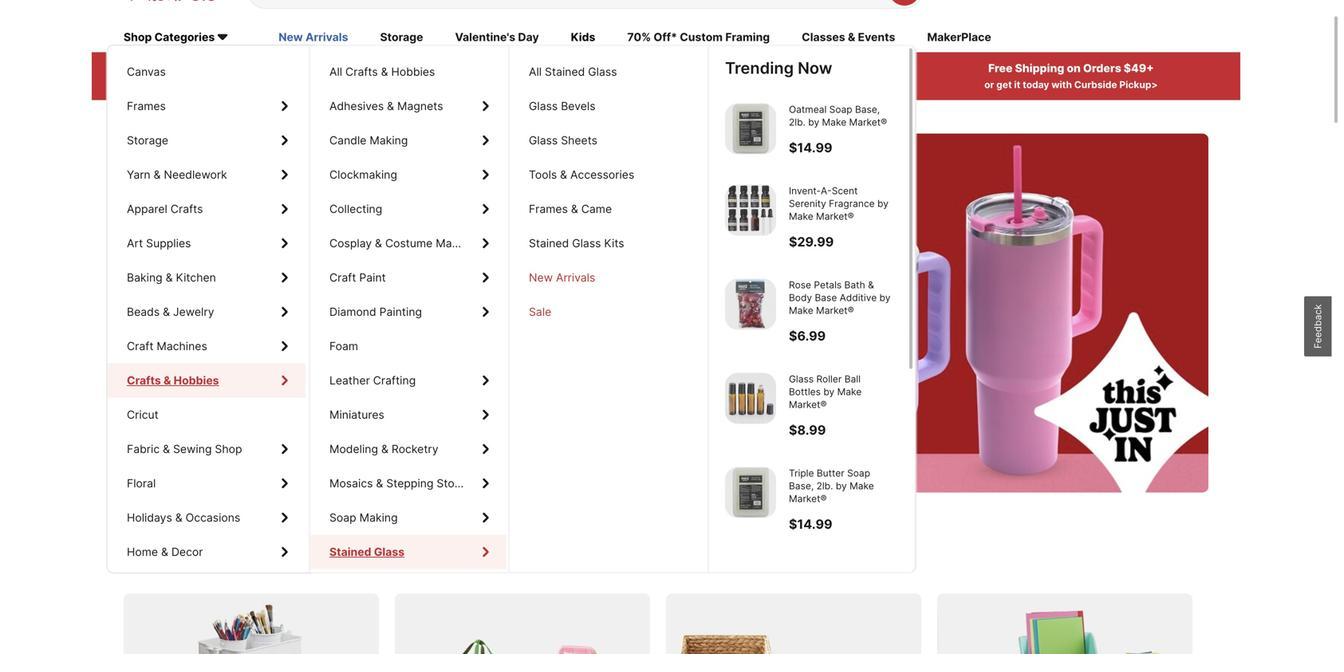 Task type: describe. For each thing, give the bounding box(es) containing it.
bevels
[[561, 99, 596, 113]]

20%
[[174, 62, 199, 75]]

fabric & sewing shop link for kids
[[108, 432, 306, 466]]

kitchen for classes & events
[[176, 271, 216, 284]]

categories
[[154, 30, 215, 44]]

leather
[[330, 374, 370, 387]]

purchases
[[315, 62, 374, 75]]

baking & kitchen link for kids
[[108, 261, 306, 295]]

make inside rose petals bath & body base additive by make market®
[[789, 305, 814, 316]]

apparel for kids
[[127, 202, 167, 216]]

70% off* custom framing
[[627, 30, 770, 44]]

shop inside shop tumblers button
[[175, 380, 202, 394]]

creative
[[202, 548, 278, 572]]

frames link for kids
[[108, 89, 306, 123]]

market® inside oatmeal soap base, 2lb. by make market®
[[849, 117, 887, 128]]

stained glass
[[330, 545, 405, 559]]

rose
[[789, 279, 812, 291]]

bottles
[[789, 386, 821, 398]]

holidays & occasions for new arrivals
[[127, 511, 240, 525]]

kids
[[571, 30, 596, 44]]

tools & accessories link
[[510, 158, 706, 192]]

machines for classes & events
[[157, 340, 207, 353]]

$29.99
[[789, 234, 834, 250]]

$8.99
[[789, 422, 826, 438]]

home & decor for shop categories
[[127, 545, 203, 559]]

baking & kitchen link for classes & events
[[108, 261, 306, 295]]

apply>
[[786, 79, 820, 91]]

fabric & sewing shop for kids
[[127, 442, 242, 456]]

jewelry for 70% off* custom framing
[[173, 305, 214, 319]]

glass roller ball bottles by make market®
[[789, 373, 862, 411]]

yarn for storage
[[127, 168, 151, 182]]

to
[[379, 323, 397, 348]]

floral link for 70% off* custom framing
[[108, 466, 306, 501]]

customize your tumbler to match your style.
[[156, 323, 559, 348]]

frames for kids
[[127, 99, 166, 113]]

crafting
[[373, 374, 416, 387]]

code
[[201, 79, 224, 91]]

craft machines link for 70% off* custom framing
[[108, 329, 306, 363]]

cricut link for new arrivals
[[108, 398, 306, 432]]

oatmeal
[[789, 104, 827, 115]]

adhesives
[[330, 99, 384, 113]]

magnets
[[397, 99, 443, 113]]

$49+
[[1124, 62, 1154, 75]]

sale
[[529, 305, 552, 319]]

beads for shop categories
[[127, 305, 160, 319]]

invent-
[[789, 185, 821, 197]]

classes & events
[[802, 30, 896, 44]]

hobbies for shop categories
[[173, 374, 217, 387]]

canvas link for 70% off* custom framing
[[108, 55, 306, 89]]

cricut link for classes & events
[[108, 398, 306, 432]]

apparel crafts link for storage
[[108, 192, 306, 226]]

craft machines link for classes & events
[[108, 329, 306, 363]]

yarn & needlework for classes & events
[[127, 168, 227, 182]]

jewelry for storage
[[173, 305, 214, 319]]

make inside invent-a-scent serenity fragrance by make market®
[[789, 211, 814, 222]]

fabric & sewing shop link for storage
[[108, 432, 306, 466]]

body
[[789, 292, 812, 304]]

all for all crafts & hobbies
[[330, 65, 342, 79]]

glass inside all stained glass link
[[588, 65, 617, 79]]

by inside invent-a-scent serenity fragrance by make market®
[[878, 198, 889, 209]]

all inside 20% off all regular price purchases with code daily23us. exclusions apply>
[[221, 62, 236, 75]]

baking & kitchen for valentine's day
[[127, 271, 216, 284]]

makerplace link
[[927, 29, 992, 47]]

floral link for kids
[[108, 466, 306, 501]]

0 vertical spatial new arrivals link
[[279, 29, 348, 47]]

valentine's
[[455, 30, 516, 44]]

decor for storage
[[171, 545, 203, 559]]

shop for valentine's day
[[215, 442, 242, 456]]

art for classes & events
[[127, 237, 143, 250]]

apparel crafts link for valentine's day
[[108, 192, 306, 226]]

orders
[[1084, 62, 1122, 75]]

canvas for shop categories
[[127, 65, 166, 79]]

20% off all regular price purchases with code daily23us. exclusions apply>
[[174, 62, 374, 91]]

decor for 70% off* custom framing
[[171, 545, 203, 559]]

1 horizontal spatial new
[[529, 271, 553, 284]]

invent-a-scent serenity fragrance by make market®
[[789, 185, 889, 222]]

jewelry for new arrivals
[[173, 305, 214, 319]]

beads & jewelry for new arrivals
[[127, 305, 214, 319]]

soap making
[[330, 511, 398, 525]]

beads for 70% off* custom framing
[[127, 305, 160, 319]]

frames for valentine's day
[[127, 99, 166, 113]]

white rolling cart with art supplies image
[[124, 594, 379, 654]]

shop categories
[[124, 30, 215, 44]]

when
[[539, 79, 564, 91]]

a-
[[821, 185, 832, 197]]

stained glass kits
[[529, 237, 624, 250]]

home for storage
[[127, 545, 158, 559]]

occasions for storage
[[186, 511, 240, 525]]

details
[[742, 79, 775, 91]]

miniatures
[[330, 408, 385, 422]]

shop inside shop categories link
[[124, 30, 152, 44]]

art supplies link for shop categories
[[108, 226, 306, 261]]

now
[[798, 58, 833, 78]]

craft for kids
[[127, 340, 154, 353]]

rose petals bath & body base additive by make market®
[[789, 279, 891, 316]]

floral link for new arrivals
[[108, 466, 306, 501]]

tumbler for here
[[323, 219, 467, 267]]

baking & kitchen link for storage
[[108, 261, 306, 295]]

glass bevels
[[529, 99, 596, 113]]

adhesives & magnets
[[330, 99, 443, 113]]

yarn for new arrivals
[[127, 168, 151, 182]]

clockmaking link
[[310, 158, 507, 192]]

mosaics & stepping stones link
[[310, 466, 507, 501]]

floral for classes & events
[[127, 477, 156, 490]]

make inside "glass roller ball bottles by make market®"
[[838, 386, 862, 398]]

supplies for storage
[[146, 237, 191, 250]]

exclusions
[[285, 79, 335, 91]]

save on creative storage for every space.
[[124, 548, 510, 572]]

1 horizontal spatial for
[[359, 548, 385, 572]]

frames for classes & events
[[127, 99, 166, 113]]

with inside 20% off all regular price purchases with code daily23us. exclusions apply>
[[178, 79, 199, 91]]

0 horizontal spatial new
[[279, 30, 303, 44]]

home & decor link for 70% off* custom framing
[[108, 535, 306, 569]]

make inside triple butter soap base, 2lb. by make market®
[[850, 480, 874, 492]]

petals
[[814, 279, 842, 291]]

framing
[[726, 30, 770, 44]]

diamond painting
[[330, 305, 422, 319]]

yarn & needlework for new arrivals
[[127, 168, 227, 182]]

frames & came
[[529, 202, 612, 216]]

tools & accessories
[[529, 168, 635, 182]]

$6.99
[[789, 328, 826, 344]]

floral link for classes & events
[[108, 466, 306, 501]]

painting
[[380, 305, 422, 319]]

foam
[[330, 340, 358, 353]]

miniatures link
[[310, 398, 507, 432]]

supplies for shop categories
[[146, 237, 191, 250]]

glass inside the stained glass link
[[374, 545, 405, 559]]

all crafts & hobbies link
[[310, 55, 507, 89]]

home & decor link for classes & events
[[108, 535, 306, 569]]

apparel crafts for kids
[[127, 202, 203, 216]]

craft machines link for kids
[[108, 329, 306, 363]]

holidays & occasions link for new arrivals
[[108, 501, 306, 535]]

day
[[518, 30, 539, 44]]

2lb. inside triple butter soap base, 2lb. by make market®
[[817, 480, 833, 492]]

apparel crafts link for 70% off* custom framing
[[108, 192, 306, 226]]

stepping
[[386, 477, 434, 490]]

yarn for valentine's day
[[127, 168, 151, 182]]

by inside rose petals bath & body base additive by make market®
[[880, 292, 891, 304]]

frames link for new arrivals
[[108, 89, 306, 123]]

all stained glass
[[529, 65, 617, 79]]

storage link for shop categories
[[108, 123, 306, 158]]

making for candle making
[[370, 134, 408, 147]]

home for 70% off* custom framing
[[127, 545, 158, 559]]

shop for 70% off* custom framing
[[215, 442, 242, 456]]

makerplace
[[927, 30, 992, 44]]

serenity
[[789, 198, 827, 209]]

canvas link for new arrivals
[[108, 55, 306, 89]]

70% off* custom framing link
[[627, 29, 770, 47]]

save
[[124, 548, 169, 572]]

kitchen for kids
[[176, 271, 216, 284]]

apparel crafts link for new arrivals
[[108, 192, 306, 226]]

cosplay & costume making
[[330, 237, 474, 250]]

mosaics & stepping stones
[[330, 477, 474, 490]]

price
[[284, 62, 313, 75]]

earn 9% in rewards when you use your michaels™ credit card.³ details & apply>
[[539, 62, 820, 91]]

sale link
[[510, 295, 706, 329]]

your left style.
[[464, 323, 505, 348]]

holidays for kids
[[127, 511, 172, 525]]

70%
[[627, 30, 651, 44]]

holidays & occasions link for storage
[[108, 501, 306, 535]]

with inside free shipping on orders $49+ or get it today with curbside pickup>
[[1052, 79, 1072, 91]]

1 vertical spatial arrivals
[[556, 271, 596, 284]]

art supplies link for new arrivals
[[108, 226, 306, 261]]

apparel crafts link for classes & events
[[108, 192, 306, 226]]

1 vertical spatial new arrivals link
[[510, 261, 706, 295]]

beads & jewelry link for storage
[[108, 295, 306, 329]]

style.
[[510, 323, 559, 348]]

kitchen for 70% off* custom framing
[[176, 271, 216, 284]]

fragrance
[[829, 198, 875, 209]]

needlework for classes & events
[[164, 168, 227, 182]]

diamond painting link
[[310, 295, 507, 329]]

art supplies for kids
[[127, 237, 191, 250]]

glass bevels link
[[510, 89, 706, 123]]

shop tumblers button
[[156, 368, 273, 406]]

9%
[[653, 62, 670, 75]]

canvas link for storage
[[108, 55, 306, 89]]

market® inside triple butter soap base, 2lb. by make market®
[[789, 493, 827, 505]]

triple
[[789, 468, 814, 479]]

holidays & occasions link for classes & events
[[108, 501, 306, 535]]

beads & jewelry link for shop categories
[[108, 295, 306, 329]]

blue, pink, and purple tumblers on red background image
[[124, 134, 1209, 493]]

machines for kids
[[157, 340, 207, 353]]

modeling & rocketry link
[[310, 432, 507, 466]]

base, inside oatmeal soap base, 2lb. by make market®
[[855, 104, 880, 115]]

modeling & rocketry
[[330, 442, 439, 456]]

art supplies for new arrivals
[[127, 237, 191, 250]]

fabric & sewing shop for storage
[[127, 442, 242, 456]]

crafts & hobbies for new arrivals
[[127, 374, 217, 387]]

storage for 70% off* custom framing
[[127, 134, 168, 147]]

craft machines for storage
[[127, 340, 207, 353]]

three water hyacinth baskets in white, brown and tan image
[[666, 594, 922, 654]]



Task type: vqa. For each thing, say whether or not it's contained in the screenshot.
three wood frames on pink background image
no



Task type: locate. For each thing, give the bounding box(es) containing it.
1 vertical spatial for
[[359, 548, 385, 572]]

frames & came link
[[510, 192, 706, 226]]

jewelry
[[173, 305, 214, 319], [173, 305, 214, 319], [173, 305, 214, 319], [173, 305, 214, 319], [173, 305, 214, 319], [173, 305, 214, 319], [173, 305, 214, 319], [173, 305, 214, 319]]

beads
[[127, 305, 160, 319], [127, 305, 160, 319], [127, 305, 160, 319], [127, 305, 160, 319], [127, 305, 160, 319], [127, 305, 160, 319], [127, 305, 160, 319], [127, 305, 160, 319]]

item undefined image down the details
[[725, 103, 776, 154]]

canvas link for shop categories
[[108, 55, 306, 89]]

0 vertical spatial making
[[370, 134, 408, 147]]

glass down soap making "link"
[[374, 545, 405, 559]]

art for kids
[[127, 237, 143, 250]]

cricut link for shop categories
[[108, 398, 306, 432]]

glass up bottles
[[789, 373, 814, 385]]

new arrivals down stained glass kits
[[529, 271, 596, 284]]

craft inside craft paint link
[[330, 271, 356, 284]]

make inside oatmeal soap base, 2lb. by make market®
[[822, 117, 847, 128]]

crafts & hobbies for storage
[[127, 374, 217, 387]]

item undefined image left the triple
[[725, 467, 776, 518]]

& inside earn 9% in rewards when you use your michaels™ credit card.³ details & apply>
[[777, 79, 784, 91]]

machines for 70% off* custom framing
[[157, 340, 207, 353]]

craft for new arrivals
[[127, 340, 154, 353]]

art supplies link for 70% off* custom framing
[[108, 226, 306, 261]]

every
[[390, 548, 443, 572]]

art supplies for classes & events
[[127, 237, 191, 250]]

0 horizontal spatial with
[[178, 79, 199, 91]]

item undefined image for rose petals bath & body base additive by make market®
[[725, 279, 776, 330]]

needlework
[[164, 168, 227, 182], [164, 168, 227, 182], [164, 168, 227, 182], [164, 168, 227, 182], [164, 168, 227, 182], [164, 168, 227, 182], [164, 168, 227, 182], [164, 168, 227, 182]]

sewing for storage
[[173, 442, 212, 456]]

classes
[[802, 30, 846, 44]]

1 horizontal spatial new arrivals
[[529, 271, 596, 284]]

collecting
[[330, 202, 382, 216]]

stained glass link
[[310, 535, 507, 569]]

cricut link
[[108, 398, 306, 432], [108, 398, 306, 432], [108, 398, 306, 432], [108, 398, 306, 432], [108, 398, 306, 432], [108, 398, 306, 432], [108, 398, 306, 432], [108, 398, 306, 432]]

$14.99 down triple butter soap base, 2lb. by make market® at right bottom
[[789, 517, 833, 532]]

customize
[[156, 323, 252, 348]]

shop categories link
[[124, 29, 247, 47]]

decor for valentine's day
[[171, 545, 203, 559]]

by inside "glass roller ball bottles by make market®"
[[824, 386, 835, 398]]

by down oatmeal
[[809, 117, 820, 128]]

by down roller
[[824, 386, 835, 398]]

baking for classes & events
[[127, 271, 163, 284]]

arrivals up "purchases"
[[306, 30, 348, 44]]

crafts & hobbies link for kids
[[108, 363, 306, 398]]

rewards
[[685, 62, 733, 75]]

match
[[402, 323, 459, 348]]

0 vertical spatial on
[[1067, 62, 1081, 75]]

0 vertical spatial tumbler
[[323, 219, 467, 267]]

ball
[[845, 373, 861, 385]]

stained glass kits link
[[510, 226, 706, 261]]

soap right 'butter'
[[848, 468, 871, 479]]

machines for storage
[[157, 340, 207, 353]]

1 horizontal spatial new arrivals link
[[510, 261, 706, 295]]

hobbies
[[391, 65, 435, 79], [173, 374, 217, 387], [173, 374, 217, 387], [173, 374, 217, 387], [173, 374, 217, 387], [173, 374, 217, 387], [173, 374, 217, 387], [173, 374, 217, 387], [174, 374, 219, 387]]

holidays for shop categories
[[127, 511, 172, 525]]

1 horizontal spatial 2lb.
[[817, 480, 833, 492]]

0 horizontal spatial on
[[174, 548, 197, 572]]

in
[[672, 62, 683, 75]]

0 vertical spatial new arrivals
[[279, 30, 348, 44]]

supplies
[[146, 237, 191, 250], [146, 237, 191, 250], [146, 237, 191, 250], [146, 237, 191, 250], [146, 237, 191, 250], [146, 237, 191, 250], [146, 237, 191, 250], [146, 237, 191, 250]]

soap inside "link"
[[330, 511, 356, 525]]

2 vertical spatial making
[[360, 511, 398, 525]]

beads & jewelry
[[127, 305, 214, 319], [127, 305, 214, 319], [127, 305, 214, 319], [127, 305, 214, 319], [127, 305, 214, 319], [127, 305, 214, 319], [127, 305, 214, 319], [127, 305, 214, 319]]

by right fragrance
[[878, 198, 889, 209]]

making inside "link"
[[360, 511, 398, 525]]

0 vertical spatial stained
[[545, 65, 585, 79]]

all for all stained glass
[[529, 65, 542, 79]]

classes & events link
[[802, 29, 896, 47]]

get
[[156, 219, 222, 267]]

5 item undefined image from the top
[[725, 467, 776, 518]]

card.³
[[711, 79, 740, 91]]

all crafts & hobbies
[[330, 65, 435, 79]]

machines for shop categories
[[157, 340, 207, 353]]

craft paint link
[[310, 261, 507, 295]]

all up apply>
[[330, 65, 342, 79]]

market® up "scent"
[[849, 117, 887, 128]]

supplies for classes & events
[[146, 237, 191, 250]]

2lb. down oatmeal
[[789, 117, 806, 128]]

needlework for new arrivals
[[164, 168, 227, 182]]

regular
[[239, 62, 282, 75]]

item undefined image left body
[[725, 279, 776, 330]]

for up the customize
[[156, 264, 207, 312]]

new arrivals link up price
[[279, 29, 348, 47]]

0 vertical spatial new
[[279, 30, 303, 44]]

cosplay
[[330, 237, 372, 250]]

yarn for classes & events
[[127, 168, 151, 182]]

art supplies for 70% off* custom framing
[[127, 237, 191, 250]]

1 horizontal spatial with
[[1052, 79, 1072, 91]]

market® down fragrance
[[816, 211, 854, 222]]

yarn & needlework link
[[108, 158, 306, 192], [108, 158, 306, 192], [108, 158, 306, 192], [108, 158, 306, 192], [108, 158, 306, 192], [108, 158, 306, 192], [108, 158, 306, 192], [108, 158, 306, 192]]

1 with from the left
[[178, 79, 199, 91]]

paint
[[359, 271, 386, 284]]

adhesives & magnets link
[[310, 89, 507, 123]]

yarn for kids
[[127, 168, 151, 182]]

2 item undefined image from the top
[[725, 185, 776, 236]]

holidays & occasions link for valentine's day
[[108, 501, 306, 535]]

arrivals down stained glass kits
[[556, 271, 596, 284]]

2lb. down 'butter'
[[817, 480, 833, 492]]

all right off
[[221, 62, 236, 75]]

free
[[989, 62, 1013, 75]]

baking & kitchen for shop categories
[[127, 271, 216, 284]]

arrivals
[[306, 30, 348, 44], [556, 271, 596, 284]]

soap inside triple butter soap base, 2lb. by make market®
[[848, 468, 871, 479]]

glass left kits
[[572, 237, 601, 250]]

occasions for valentine's day
[[186, 511, 240, 525]]

shop
[[124, 30, 152, 44], [175, 380, 202, 394], [215, 442, 242, 456], [215, 442, 242, 456], [215, 442, 242, 456], [215, 442, 242, 456], [215, 442, 242, 456], [215, 442, 242, 456], [215, 442, 242, 456], [215, 442, 242, 456]]

& inside rose petals bath & body base additive by make market®
[[868, 279, 874, 291]]

$14.99 down oatmeal
[[789, 140, 833, 156]]

2lb. inside oatmeal soap base, 2lb. by make market®
[[789, 117, 806, 128]]

new up sale on the top of page
[[529, 271, 553, 284]]

market® down base
[[816, 305, 854, 316]]

item undefined image
[[725, 103, 776, 154], [725, 185, 776, 236], [725, 279, 776, 330], [725, 373, 776, 424], [725, 467, 776, 518]]

by inside oatmeal soap base, 2lb. by make market®
[[809, 117, 820, 128]]

0 horizontal spatial new arrivals
[[279, 30, 348, 44]]

0 horizontal spatial all
[[221, 62, 236, 75]]

holidays & occasions
[[127, 511, 240, 525], [127, 511, 240, 525], [127, 511, 240, 525], [127, 511, 240, 525], [127, 511, 240, 525], [127, 511, 240, 525], [127, 511, 240, 525], [127, 511, 240, 525]]

baking for 70% off* custom framing
[[127, 271, 163, 284]]

all
[[221, 62, 236, 75], [330, 65, 342, 79], [529, 65, 542, 79]]

sewing
[[173, 442, 212, 456], [173, 442, 212, 456], [173, 442, 212, 456], [173, 442, 212, 456], [173, 442, 212, 456], [173, 442, 212, 456], [173, 442, 212, 456], [173, 442, 212, 456]]

canvas for valentine's day
[[127, 65, 166, 79]]

baking & kitchen for new arrivals
[[127, 271, 216, 284]]

curbside
[[1075, 79, 1118, 91]]

market® down the triple
[[789, 493, 827, 505]]

1 $14.99 from the top
[[789, 140, 833, 156]]

stained down soap making
[[330, 545, 371, 559]]

apparel crafts
[[127, 202, 203, 216], [127, 202, 203, 216], [127, 202, 203, 216], [127, 202, 203, 216], [127, 202, 203, 216], [127, 202, 203, 216], [127, 202, 203, 216], [127, 202, 203, 216]]

1 vertical spatial on
[[174, 548, 197, 572]]

craft machines link
[[108, 329, 306, 363], [108, 329, 306, 363], [108, 329, 306, 363], [108, 329, 306, 363], [108, 329, 306, 363], [108, 329, 306, 363], [108, 329, 306, 363], [108, 329, 306, 363]]

1 horizontal spatial base,
[[855, 104, 880, 115]]

new arrivals up price
[[279, 30, 348, 44]]

yarn & needlework link for shop categories
[[108, 158, 306, 192]]

with down 20% on the left of the page
[[178, 79, 199, 91]]

home & decor for 70% off* custom framing
[[127, 545, 203, 559]]

costume
[[385, 237, 433, 250]]

floral link for storage
[[108, 466, 306, 501]]

baking & kitchen
[[127, 271, 216, 284], [127, 271, 216, 284], [127, 271, 216, 284], [127, 271, 216, 284], [127, 271, 216, 284], [127, 271, 216, 284], [127, 271, 216, 284], [127, 271, 216, 284]]

occasions
[[186, 511, 240, 525], [186, 511, 240, 525], [186, 511, 240, 525], [186, 511, 240, 525], [186, 511, 240, 525], [186, 511, 240, 525], [186, 511, 240, 525], [186, 511, 240, 525]]

by inside triple butter soap base, 2lb. by make market®
[[836, 480, 847, 492]]

making right costume
[[436, 237, 474, 250]]

by right additive
[[880, 292, 891, 304]]

triple butter soap base, 2lb. by make market®
[[789, 468, 874, 505]]

baking & kitchen link
[[108, 261, 306, 295], [108, 261, 306, 295], [108, 261, 306, 295], [108, 261, 306, 295], [108, 261, 306, 295], [108, 261, 306, 295], [108, 261, 306, 295], [108, 261, 306, 295]]

yarn & needlework link for classes & events
[[108, 158, 306, 192]]

making up stained glass
[[360, 511, 398, 525]]

art supplies for valentine's day
[[127, 237, 191, 250]]

base, inside triple butter soap base, 2lb. by make market®
[[789, 480, 814, 492]]

glass inside "glass roller ball bottles by make market®"
[[789, 373, 814, 385]]

1 vertical spatial new arrivals
[[529, 271, 596, 284]]

your right use
[[605, 79, 627, 91]]

apparel crafts for shop categories
[[127, 202, 203, 216]]

on right save
[[174, 548, 197, 572]]

credit
[[679, 79, 708, 91]]

beads & jewelry link for new arrivals
[[108, 295, 306, 329]]

0 vertical spatial 2lb.
[[789, 117, 806, 128]]

2lb.
[[789, 117, 806, 128], [817, 480, 833, 492]]

events
[[858, 30, 896, 44]]

occasions for classes & events
[[186, 511, 240, 525]]

&
[[848, 30, 856, 44], [381, 65, 388, 79], [777, 79, 784, 91], [387, 99, 394, 113], [154, 168, 161, 182], [154, 168, 161, 182], [154, 168, 161, 182], [154, 168, 161, 182], [154, 168, 161, 182], [154, 168, 161, 182], [154, 168, 161, 182], [154, 168, 161, 182], [560, 168, 567, 182], [571, 202, 578, 216], [375, 237, 382, 250], [166, 271, 173, 284], [166, 271, 173, 284], [166, 271, 173, 284], [166, 271, 173, 284], [166, 271, 173, 284], [166, 271, 173, 284], [166, 271, 173, 284], [166, 271, 173, 284], [868, 279, 874, 291], [163, 305, 170, 319], [163, 305, 170, 319], [163, 305, 170, 319], [163, 305, 170, 319], [163, 305, 170, 319], [163, 305, 170, 319], [163, 305, 170, 319], [163, 305, 170, 319], [162, 374, 170, 387], [162, 374, 170, 387], [162, 374, 170, 387], [162, 374, 170, 387], [162, 374, 170, 387], [162, 374, 170, 387], [162, 374, 170, 387], [164, 374, 171, 387], [163, 442, 170, 456], [163, 442, 170, 456], [163, 442, 170, 456], [163, 442, 170, 456], [163, 442, 170, 456], [163, 442, 170, 456], [163, 442, 170, 456], [163, 442, 170, 456], [381, 442, 389, 456], [376, 477, 383, 490], [175, 511, 182, 525], [175, 511, 182, 525], [175, 511, 182, 525], [175, 511, 182, 525], [175, 511, 182, 525], [175, 511, 182, 525], [175, 511, 182, 525], [175, 511, 182, 525], [161, 545, 168, 559], [161, 545, 168, 559], [161, 545, 168, 559], [161, 545, 168, 559], [161, 545, 168, 559], [161, 545, 168, 559], [161, 545, 168, 559], [161, 545, 168, 559]]

your down under
[[256, 323, 297, 348]]

glass up use
[[588, 65, 617, 79]]

crafts & hobbies link for shop categories
[[108, 363, 306, 398]]

stained inside 'link'
[[529, 237, 569, 250]]

new arrivals link down kits
[[510, 261, 706, 295]]

1 vertical spatial making
[[436, 237, 474, 250]]

0 horizontal spatial arrivals
[[306, 30, 348, 44]]

floral for valentine's day
[[127, 477, 156, 490]]

0 horizontal spatial 2lb.
[[789, 117, 806, 128]]

stained up "you"
[[545, 65, 585, 79]]

0 vertical spatial base,
[[855, 104, 880, 115]]

fabric & sewing shop link for new arrivals
[[108, 432, 306, 466]]

3 item undefined image from the top
[[725, 279, 776, 330]]

apply>
[[337, 79, 370, 91]]

frames link for storage
[[108, 89, 306, 123]]

1 horizontal spatial arrivals
[[556, 271, 596, 284]]

market® down bottles
[[789, 399, 827, 411]]

1 vertical spatial soap
[[848, 468, 871, 479]]

or
[[985, 79, 995, 91]]

canvas
[[127, 65, 166, 79], [127, 65, 166, 79], [127, 65, 166, 79], [127, 65, 166, 79], [127, 65, 166, 79], [127, 65, 166, 79], [127, 65, 166, 79], [127, 65, 166, 79]]

apparel crafts for 70% off* custom framing
[[127, 202, 203, 216]]

colorful plastic storage bins image
[[938, 594, 1193, 654]]

crafts & hobbies
[[127, 374, 217, 387], [127, 374, 217, 387], [127, 374, 217, 387], [127, 374, 217, 387], [127, 374, 217, 387], [127, 374, 217, 387], [127, 374, 217, 387], [127, 374, 219, 387]]

tumbler inside "get your tumbler here ... for under $20!"
[[323, 219, 467, 267]]

apparel for shop categories
[[127, 202, 167, 216]]

apparel
[[127, 202, 167, 216], [127, 202, 167, 216], [127, 202, 167, 216], [127, 202, 167, 216], [127, 202, 167, 216], [127, 202, 167, 216], [127, 202, 167, 216], [127, 202, 167, 216]]

1 vertical spatial 2lb.
[[817, 480, 833, 492]]

supplies for kids
[[146, 237, 191, 250]]

all up when
[[529, 65, 542, 79]]

canvas link for kids
[[108, 55, 306, 89]]

kids link
[[571, 29, 596, 47]]

cricut for valentine's day
[[127, 408, 159, 422]]

1 vertical spatial stained
[[529, 237, 569, 250]]

kitchen for new arrivals
[[176, 271, 216, 284]]

craft machines link for new arrivals
[[108, 329, 306, 363]]

glass up tools
[[529, 134, 558, 147]]

making down adhesives & magnets
[[370, 134, 408, 147]]

craft machines
[[127, 340, 207, 353], [127, 340, 207, 353], [127, 340, 207, 353], [127, 340, 207, 353], [127, 340, 207, 353], [127, 340, 207, 353], [127, 340, 207, 353], [127, 340, 207, 353]]

supplies for valentine's day
[[146, 237, 191, 250]]

base,
[[855, 104, 880, 115], [789, 480, 814, 492]]

market® inside "glass roller ball bottles by make market®"
[[789, 399, 827, 411]]

soap right oatmeal
[[830, 104, 853, 115]]

2 horizontal spatial all
[[529, 65, 542, 79]]

holidays & occasions link for 70% off* custom framing
[[108, 501, 306, 535]]

0 vertical spatial arrivals
[[306, 30, 348, 44]]

2 with from the left
[[1052, 79, 1072, 91]]

shop for new arrivals
[[215, 442, 242, 456]]

storage link for storage
[[108, 123, 306, 158]]

item undefined image left serenity
[[725, 185, 776, 236]]

candle
[[330, 134, 367, 147]]

floral link for valentine's day
[[108, 466, 306, 501]]

crafts & hobbies for shop categories
[[127, 374, 217, 387]]

apparel crafts for classes & events
[[127, 202, 203, 216]]

1 horizontal spatial on
[[1067, 62, 1081, 75]]

market® inside rose petals bath & body base additive by make market®
[[816, 305, 854, 316]]

craft for 70% off* custom framing
[[127, 340, 154, 353]]

glass inside glass bevels link
[[529, 99, 558, 113]]

stained for stained glass
[[330, 545, 371, 559]]

baking for new arrivals
[[127, 271, 163, 284]]

0 horizontal spatial for
[[156, 264, 207, 312]]

here
[[476, 219, 557, 267]]

0 vertical spatial $14.99
[[789, 140, 833, 156]]

michaels™
[[629, 79, 677, 91]]

1 vertical spatial new
[[529, 271, 553, 284]]

canvas link for classes & events
[[108, 55, 306, 89]]

frames for storage
[[127, 99, 166, 113]]

sheets
[[561, 134, 598, 147]]

item undefined image left bottles
[[725, 373, 776, 424]]

for down soap making
[[359, 548, 385, 572]]

additive
[[840, 292, 877, 304]]

canvas link for valentine's day
[[108, 55, 306, 89]]

apparel crafts for new arrivals
[[127, 202, 203, 216]]

4 item undefined image from the top
[[725, 373, 776, 424]]

apparel crafts link
[[108, 192, 306, 226], [108, 192, 306, 226], [108, 192, 306, 226], [108, 192, 306, 226], [108, 192, 306, 226], [108, 192, 306, 226], [108, 192, 306, 226], [108, 192, 306, 226]]

jewelry for kids
[[173, 305, 214, 319]]

0 vertical spatial for
[[156, 264, 207, 312]]

yarn & needlework link for kids
[[108, 158, 306, 192]]

new up price
[[279, 30, 303, 44]]

holiday storage containers image
[[395, 594, 650, 654]]

tumbler
[[323, 219, 467, 267], [302, 323, 374, 348]]

space.
[[447, 548, 510, 572]]

glass inside 'glass sheets' link
[[529, 134, 558, 147]]

stained down frames & came
[[529, 237, 569, 250]]

custom
[[680, 30, 723, 44]]

jewelry for shop categories
[[173, 305, 214, 319]]

0 horizontal spatial new arrivals link
[[279, 29, 348, 47]]

candle making link
[[310, 123, 507, 158]]

2 vertical spatial stained
[[330, 545, 371, 559]]

soap inside oatmeal soap base, 2lb. by make market®
[[830, 104, 853, 115]]

cricut
[[127, 408, 159, 422], [127, 408, 159, 422], [127, 408, 159, 422], [127, 408, 159, 422], [127, 408, 159, 422], [127, 408, 159, 422], [127, 408, 159, 422], [127, 408, 159, 422]]

your inside earn 9% in rewards when you use your michaels™ credit card.³ details & apply>
[[605, 79, 627, 91]]

clockmaking
[[330, 168, 397, 182]]

apparel crafts for storage
[[127, 202, 203, 216]]

holidays for valentine's day
[[127, 511, 172, 525]]

your
[[605, 79, 627, 91], [231, 219, 313, 267], [256, 323, 297, 348], [464, 323, 505, 348]]

1 vertical spatial $14.99
[[789, 517, 833, 532]]

off
[[201, 62, 219, 75]]

by down 'butter'
[[836, 480, 847, 492]]

crafts & hobbies for classes & events
[[127, 374, 217, 387]]

all stained glass link
[[510, 55, 706, 89]]

0 vertical spatial soap
[[830, 104, 853, 115]]

1 item undefined image from the top
[[725, 103, 776, 154]]

item undefined image for oatmeal soap base, 2lb. by make market®
[[725, 103, 776, 154]]

your inside "get your tumbler here ... for under $20!"
[[231, 219, 313, 267]]

2 $14.99 from the top
[[789, 517, 833, 532]]

with right today
[[1052, 79, 1072, 91]]

machines
[[157, 340, 207, 353], [157, 340, 207, 353], [157, 340, 207, 353], [157, 340, 207, 353], [157, 340, 207, 353], [157, 340, 207, 353], [157, 340, 207, 353], [157, 340, 207, 353]]

glass inside stained glass kits 'link'
[[572, 237, 601, 250]]

your left 'cosplay'
[[231, 219, 313, 267]]

art for valentine's day
[[127, 237, 143, 250]]

free shipping on orders $49+ or get it today with curbside pickup>
[[985, 62, 1158, 91]]

storage link for valentine's day
[[108, 123, 306, 158]]

art supplies
[[127, 237, 191, 250], [127, 237, 191, 250], [127, 237, 191, 250], [127, 237, 191, 250], [127, 237, 191, 250], [127, 237, 191, 250], [127, 237, 191, 250], [127, 237, 191, 250]]

market® inside invent-a-scent serenity fragrance by make market®
[[816, 211, 854, 222]]

1 horizontal spatial all
[[330, 65, 342, 79]]

modeling
[[330, 442, 378, 456]]

on up curbside
[[1067, 62, 1081, 75]]

1 vertical spatial base,
[[789, 480, 814, 492]]

2 vertical spatial soap
[[330, 511, 356, 525]]

tools
[[529, 168, 557, 182]]

soap down mosaics
[[330, 511, 356, 525]]

for inside "get your tumbler here ... for under $20!"
[[156, 264, 207, 312]]

collecting link
[[310, 192, 507, 226]]

frames link for 70% off* custom framing
[[108, 89, 306, 123]]

on inside free shipping on orders $49+ or get it today with curbside pickup>
[[1067, 62, 1081, 75]]

home for shop categories
[[127, 545, 158, 559]]

machines for valentine's day
[[157, 340, 207, 353]]

glass down when
[[529, 99, 558, 113]]

use
[[586, 79, 603, 91]]

home & decor
[[127, 545, 203, 559], [127, 545, 203, 559], [127, 545, 203, 559], [127, 545, 203, 559], [127, 545, 203, 559], [127, 545, 203, 559], [127, 545, 203, 559], [127, 545, 203, 559]]

shop for classes & events
[[215, 442, 242, 456]]

holidays for new arrivals
[[127, 511, 172, 525]]

base, down the triple
[[789, 480, 814, 492]]

frames for 70% off* custom framing
[[127, 99, 166, 113]]

0 horizontal spatial base,
[[789, 480, 814, 492]]

holidays & occasions link
[[108, 501, 306, 535], [108, 501, 306, 535], [108, 501, 306, 535], [108, 501, 306, 535], [108, 501, 306, 535], [108, 501, 306, 535], [108, 501, 306, 535], [108, 501, 306, 535]]

fabric for 70% off* custom framing
[[127, 442, 160, 456]]

storage link for kids
[[108, 123, 306, 158]]

1 vertical spatial tumbler
[[302, 323, 374, 348]]

base, right oatmeal
[[855, 104, 880, 115]]



